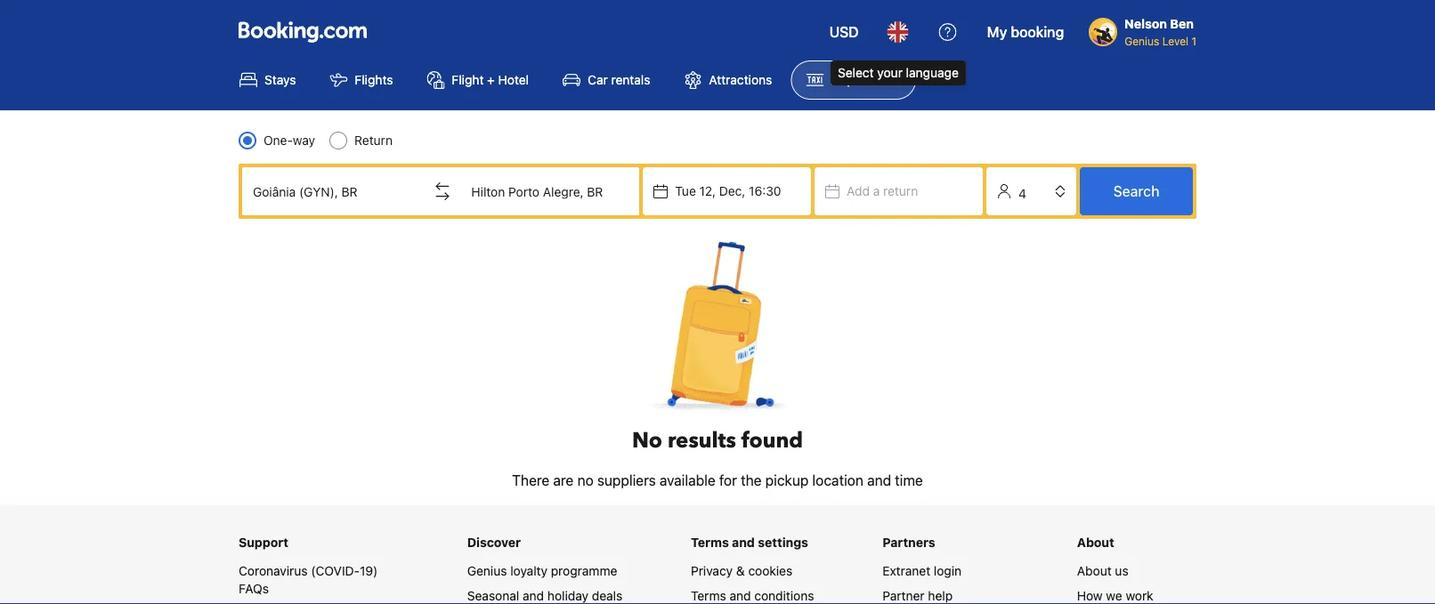 Task type: vqa. For each thing, say whether or not it's contained in the screenshot.
the top Up
no



Task type: locate. For each thing, give the bounding box(es) containing it.
genius up seasonal
[[467, 564, 507, 578]]

there are no suppliers available for the pickup location and time
[[512, 472, 923, 489]]

one-way
[[264, 133, 315, 148]]

there
[[512, 472, 550, 489]]

flight + hotel link
[[412, 61, 544, 100]]

and down loyalty
[[523, 589, 544, 603]]

how we work link
[[1077, 589, 1154, 603]]

help
[[928, 589, 953, 603]]

terms and conditions
[[691, 589, 814, 603]]

about for about
[[1077, 535, 1115, 550]]

2 terms from the top
[[691, 589, 726, 603]]

about for about us
[[1077, 564, 1112, 578]]

faqs
[[239, 582, 269, 596]]

nelson ben genius level 1
[[1125, 16, 1197, 47]]

way
[[293, 133, 315, 148]]

partner
[[883, 589, 925, 603]]

Pick-up location text field
[[242, 170, 421, 213]]

results
[[668, 427, 736, 456]]

car
[[588, 73, 608, 87]]

about up how
[[1077, 564, 1112, 578]]

programme
[[551, 564, 617, 578]]

no results found image
[[638, 233, 797, 424]]

found
[[742, 427, 803, 456]]

return
[[883, 184, 918, 199]]

are
[[553, 472, 574, 489]]

about up the about us link
[[1077, 535, 1115, 550]]

Drop-off location field
[[461, 170, 640, 213]]

Pick-up location field
[[242, 170, 421, 213]]

0 horizontal spatial genius
[[467, 564, 507, 578]]

genius
[[1125, 35, 1160, 47], [467, 564, 507, 578]]

tue
[[675, 184, 696, 199]]

us
[[1115, 564, 1129, 578]]

dec,
[[719, 184, 746, 199]]

and down &
[[730, 589, 751, 603]]

time
[[895, 472, 923, 489]]

seasonal and holiday deals
[[467, 589, 623, 603]]

add
[[847, 184, 870, 199]]

about
[[1077, 535, 1115, 550], [1077, 564, 1112, 578]]

no
[[578, 472, 594, 489]]

your
[[877, 65, 903, 80]]

conditions
[[755, 589, 814, 603]]

booking
[[1011, 24, 1064, 41]]

location
[[813, 472, 864, 489]]

seasonal and holiday deals link
[[467, 589, 623, 603]]

terms
[[691, 535, 729, 550], [691, 589, 726, 603]]

1 horizontal spatial genius
[[1125, 35, 1160, 47]]

for
[[719, 472, 737, 489]]

&
[[736, 564, 745, 578]]

1 vertical spatial genius
[[467, 564, 507, 578]]

1 about from the top
[[1077, 535, 1115, 550]]

attractions link
[[669, 61, 787, 100]]

1 vertical spatial about
[[1077, 564, 1112, 578]]

and for seasonal and holiday deals
[[523, 589, 544, 603]]

genius inside nelson ben genius level 1
[[1125, 35, 1160, 47]]

0 vertical spatial genius
[[1125, 35, 1160, 47]]

terms for terms and settings
[[691, 535, 729, 550]]

work
[[1126, 589, 1154, 603]]

usd button
[[819, 11, 870, 53]]

my booking
[[987, 24, 1064, 41]]

0 vertical spatial terms
[[691, 535, 729, 550]]

loyalty
[[510, 564, 548, 578]]

terms and conditions link
[[691, 589, 814, 603]]

1 terms from the top
[[691, 535, 729, 550]]

2 about from the top
[[1077, 564, 1112, 578]]

1 vertical spatial terms
[[691, 589, 726, 603]]

and left time
[[867, 472, 891, 489]]

select your language
[[838, 65, 959, 80]]

0 vertical spatial about
[[1077, 535, 1115, 550]]

privacy
[[691, 564, 733, 578]]

terms up privacy
[[691, 535, 729, 550]]

genius down nelson
[[1125, 35, 1160, 47]]

stays
[[264, 73, 296, 87]]

we
[[1106, 589, 1123, 603]]

attractions
[[709, 73, 772, 87]]

and up privacy & cookies at the bottom of the page
[[732, 535, 755, 550]]

terms down privacy
[[691, 589, 726, 603]]



Task type: describe. For each thing, give the bounding box(es) containing it.
deals
[[592, 589, 623, 603]]

airport taxis
[[831, 73, 901, 87]]

privacy & cookies
[[691, 564, 793, 578]]

car rentals
[[588, 73, 650, 87]]

available
[[660, 472, 716, 489]]

flights link
[[315, 61, 408, 100]]

taxis
[[874, 73, 901, 87]]

add a return
[[847, 184, 918, 199]]

about us link
[[1077, 564, 1129, 578]]

usd
[[830, 24, 859, 41]]

about us
[[1077, 564, 1129, 578]]

settings
[[758, 535, 808, 550]]

booking.com image
[[239, 21, 367, 43]]

partner help link
[[883, 589, 953, 603]]

airport
[[831, 73, 871, 87]]

pickup
[[766, 472, 809, 489]]

ben
[[1170, 16, 1194, 31]]

19)
[[360, 564, 378, 578]]

level
[[1163, 35, 1189, 47]]

12,
[[700, 184, 716, 199]]

support
[[239, 535, 289, 550]]

genius loyalty programme link
[[467, 564, 617, 578]]

privacy & cookies link
[[691, 564, 793, 578]]

+
[[487, 73, 495, 87]]

return
[[354, 133, 393, 148]]

search
[[1114, 183, 1160, 200]]

coronavirus (covid-19) faqs
[[239, 564, 378, 596]]

and for terms and conditions
[[730, 589, 751, 603]]

Drop-off location text field
[[461, 170, 640, 213]]

search button
[[1080, 167, 1193, 215]]

flight + hotel
[[452, 73, 529, 87]]

terms and settings
[[691, 535, 808, 550]]

seasonal
[[467, 589, 519, 603]]

airport taxis link
[[791, 61, 916, 100]]

no
[[632, 427, 663, 456]]

my
[[987, 24, 1007, 41]]

1
[[1192, 35, 1197, 47]]

stays link
[[224, 61, 311, 100]]

hotel
[[498, 73, 529, 87]]

extranet
[[883, 564, 931, 578]]

partners
[[883, 535, 936, 550]]

my booking link
[[977, 11, 1075, 53]]

extranet login link
[[883, 564, 962, 578]]

partner help
[[883, 589, 953, 603]]

tue 12, dec, 16:30 button
[[643, 167, 811, 215]]

terms for terms and conditions
[[691, 589, 726, 603]]

flight
[[452, 73, 484, 87]]

cookies
[[748, 564, 793, 578]]

suppliers
[[597, 472, 656, 489]]

discover
[[467, 535, 521, 550]]

and for terms and settings
[[732, 535, 755, 550]]

flights
[[355, 73, 393, 87]]

select
[[838, 65, 874, 80]]

add a return button
[[815, 167, 983, 215]]

coronavirus
[[239, 564, 308, 578]]

(covid-
[[311, 564, 360, 578]]

nelson
[[1125, 16, 1167, 31]]

no results found
[[632, 427, 803, 456]]

16:30
[[749, 184, 781, 199]]

extranet login
[[883, 564, 962, 578]]

how
[[1077, 589, 1103, 603]]

rentals
[[611, 73, 650, 87]]

login
[[934, 564, 962, 578]]

language
[[906, 65, 959, 80]]

your account menu nelson ben genius level 1 element
[[1089, 8, 1204, 49]]

a
[[873, 184, 880, 199]]

the
[[741, 472, 762, 489]]

one-
[[264, 133, 293, 148]]

tue 12, dec, 16:30
[[675, 184, 781, 199]]

genius loyalty programme
[[467, 564, 617, 578]]

holiday
[[548, 589, 589, 603]]

how we work
[[1077, 589, 1154, 603]]



